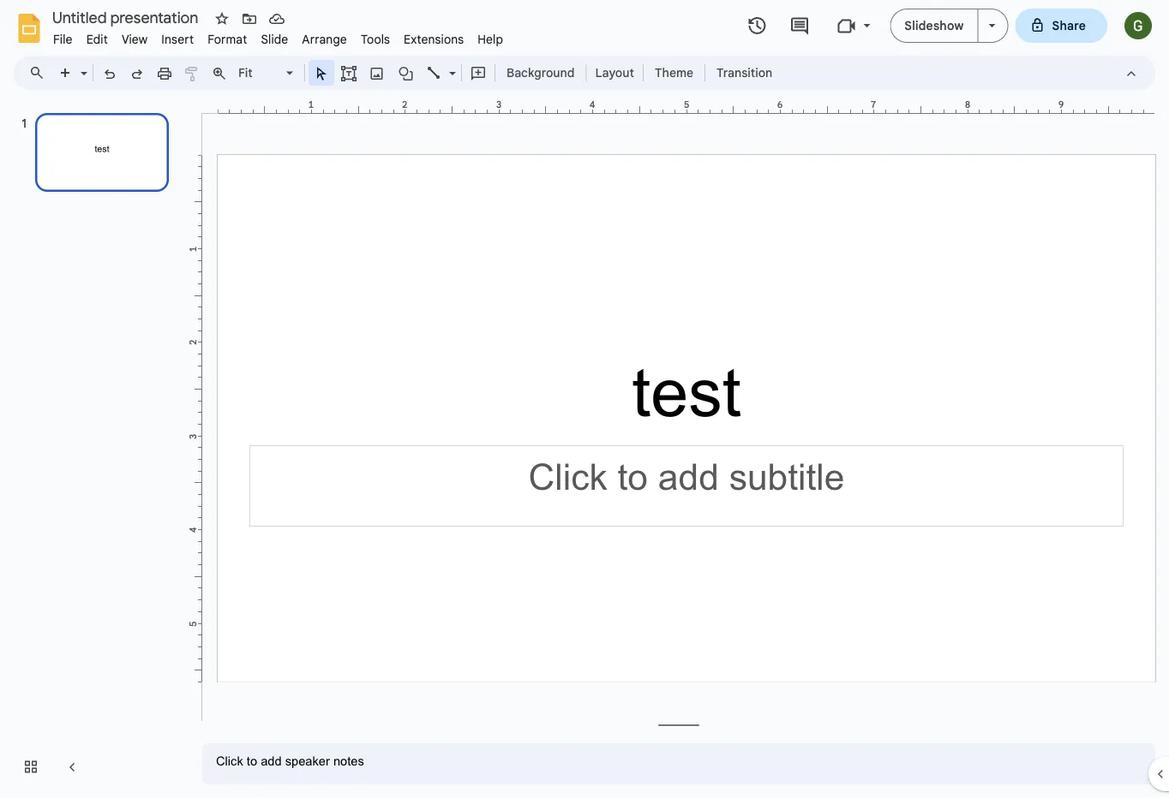 Task type: describe. For each thing, give the bounding box(es) containing it.
insert image image
[[367, 61, 387, 85]]

insert menu item
[[155, 29, 201, 49]]

share button
[[1015, 9, 1107, 43]]

file menu item
[[46, 29, 79, 49]]

extensions
[[404, 32, 464, 47]]

slideshow button
[[890, 9, 978, 43]]

transition
[[717, 65, 772, 80]]

slide menu item
[[254, 29, 295, 49]]

Zoom text field
[[236, 61, 284, 85]]

theme button
[[647, 60, 701, 86]]

background button
[[499, 60, 582, 86]]

file
[[53, 32, 73, 47]]

Star checkbox
[[210, 7, 234, 31]]

shape image
[[396, 61, 416, 85]]

arrange
[[302, 32, 347, 47]]

tools
[[361, 32, 390, 47]]

layout
[[595, 65, 634, 80]]

share
[[1052, 18, 1086, 33]]

Rename text field
[[46, 7, 208, 27]]

main toolbar
[[51, 60, 781, 86]]

menu bar inside menu bar banner
[[46, 22, 510, 51]]

insert
[[161, 32, 194, 47]]

presentation options image
[[989, 24, 996, 27]]

menu bar banner
[[0, 0, 1169, 799]]

application containing slideshow
[[0, 0, 1169, 799]]



Task type: vqa. For each thing, say whether or not it's contained in the screenshot.
'presentation' at the top of the page
no



Task type: locate. For each thing, give the bounding box(es) containing it.
edit menu item
[[79, 29, 115, 49]]

arrange menu item
[[295, 29, 354, 49]]

slide
[[261, 32, 288, 47]]

format
[[208, 32, 247, 47]]

help
[[478, 32, 503, 47]]

menu bar
[[46, 22, 510, 51]]

view
[[122, 32, 148, 47]]

new slide with layout image
[[76, 62, 87, 68]]

navigation
[[0, 97, 189, 799]]

help menu item
[[471, 29, 510, 49]]

Menus field
[[21, 61, 59, 85]]

theme
[[655, 65, 694, 80]]

layout button
[[590, 60, 639, 86]]

menu bar containing file
[[46, 22, 510, 51]]

transition button
[[709, 60, 780, 86]]

tools menu item
[[354, 29, 397, 49]]

format menu item
[[201, 29, 254, 49]]

application
[[0, 0, 1169, 799]]

view menu item
[[115, 29, 155, 49]]

slideshow
[[905, 18, 964, 33]]

Zoom field
[[233, 61, 301, 86]]

edit
[[86, 32, 108, 47]]

extensions menu item
[[397, 29, 471, 49]]

background
[[507, 65, 575, 80]]



